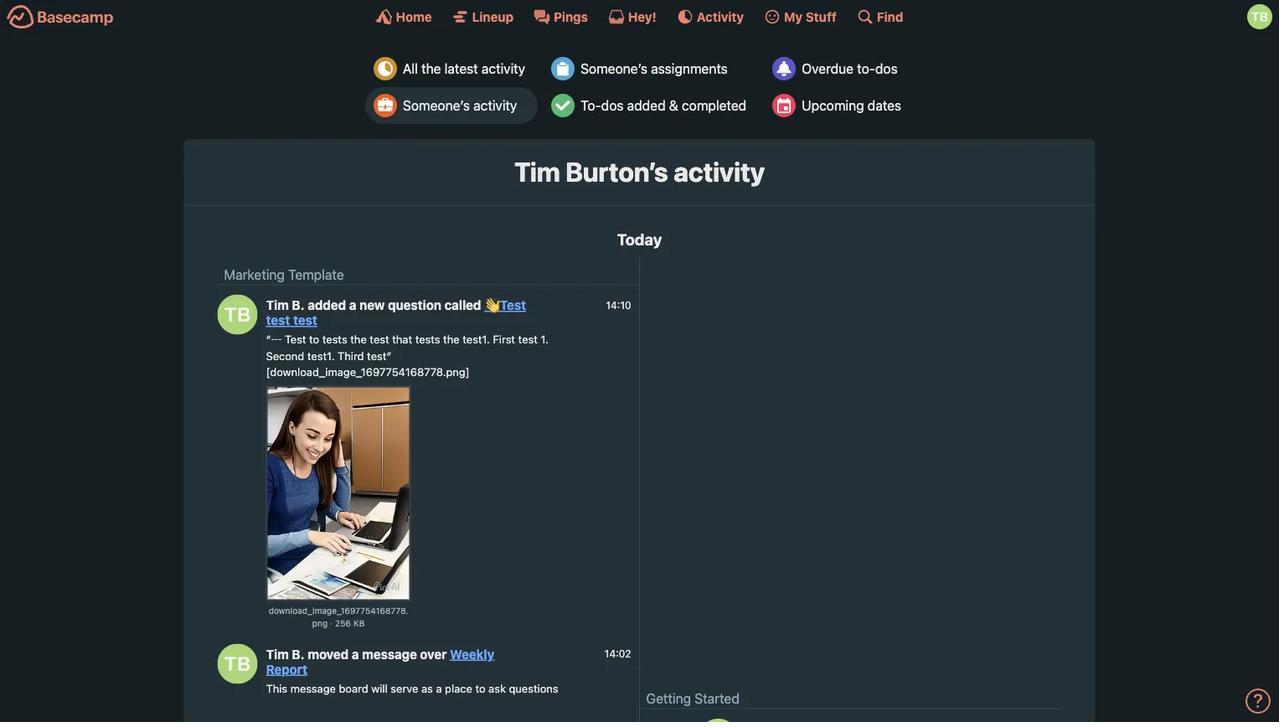 Task type: vqa. For each thing, say whether or not it's contained in the screenshot.
To-dos
no



Task type: locate. For each thing, give the bounding box(es) containing it.
marketing template
[[224, 266, 344, 282]]

my stuff button
[[764, 8, 837, 25]]

1 vertical spatial a
[[352, 647, 359, 662]]

tim up report
[[266, 647, 289, 662]]

0 vertical spatial to
[[309, 333, 320, 346]]

to left ask
[[476, 682, 486, 695]]

1 b. from the top
[[292, 298, 305, 312]]

activity
[[697, 9, 744, 24]]

to-dos added & completed
[[581, 98, 747, 114]]

test for "┄
[[285, 333, 306, 346]]

test up "┄
[[266, 313, 290, 328]]

test 1.
[[519, 333, 549, 346]]

to-dos added & completed link
[[543, 87, 760, 124]]

256 kb
[[335, 619, 365, 629]]

0 vertical spatial tim
[[515, 156, 560, 188]]

upcoming dates
[[802, 98, 902, 114]]

added left & on the top right of the page
[[628, 98, 666, 114]]

0 horizontal spatial test
[[285, 333, 306, 346]]

the
[[422, 61, 441, 77], [351, 333, 367, 346], [443, 333, 460, 346]]

activity link
[[677, 8, 744, 25]]

second
[[266, 349, 304, 362]]

a for added
[[349, 298, 357, 312]]

1 vertical spatial message
[[291, 682, 336, 695]]

tim down todo 'image'
[[515, 156, 560, 188]]

someone's activity link
[[365, 87, 538, 124]]

tests
[[323, 333, 348, 346], [415, 333, 440, 346]]

1 vertical spatial test1.
[[307, 349, 335, 362]]

to-
[[858, 61, 876, 77]]

activity right latest
[[482, 61, 526, 77]]

home
[[396, 9, 432, 24]]

0 vertical spatial dos
[[876, 61, 898, 77]]

tim burton image inside main element
[[1248, 4, 1273, 29]]

tests up third
[[323, 333, 348, 346]]

test up test"
[[370, 333, 389, 346]]

0 vertical spatial a
[[349, 298, 357, 312]]

activity inside 'all the latest activity' link
[[482, 61, 526, 77]]

all
[[403, 61, 418, 77]]

activity down all the latest activity
[[474, 98, 517, 114]]

test1. left first on the left top of the page
[[463, 333, 490, 346]]

tim for tim burton's activity
[[515, 156, 560, 188]]

assignments
[[651, 61, 728, 77]]

this message board will serve as a place to ask questions
[[266, 682, 559, 695]]

added
[[628, 98, 666, 114], [308, 298, 346, 312]]

reports image
[[773, 57, 796, 80]]

overdue to-dos link
[[765, 50, 915, 87]]

0 vertical spatial b.
[[292, 298, 305, 312]]

1 tests from the left
[[323, 333, 348, 346]]

1 vertical spatial activity
[[474, 98, 517, 114]]

test inside "┄ test to tests the test that tests the test1. first test 1. second test1. third test" [download_image_1697754168778.png]
[[370, 333, 389, 346]]

message down report
[[291, 682, 336, 695]]

to
[[309, 333, 320, 346], [476, 682, 486, 695]]

[download_image_1697754168778.png]
[[266, 366, 470, 378]]

test
[[500, 298, 526, 312], [285, 333, 306, 346]]

2 tests from the left
[[415, 333, 440, 346]]

a
[[349, 298, 357, 312], [352, 647, 359, 662], [436, 682, 442, 695]]

overdue to-dos
[[802, 61, 898, 77]]

2 vertical spatial tim burton image
[[218, 644, 258, 684]]

my
[[785, 9, 803, 24]]

0 vertical spatial test
[[500, 298, 526, 312]]

tim down marketing template
[[266, 298, 289, 312]]

0 vertical spatial someone's
[[581, 61, 648, 77]]

0 horizontal spatial someone's
[[403, 98, 470, 114]]

someone's up 'to-'
[[581, 61, 648, 77]]

14:02
[[605, 649, 632, 660]]

to right "┄
[[309, 333, 320, 346]]

hey! button
[[608, 8, 657, 25]]

marketing
[[224, 266, 285, 282]]

a left new
[[349, 298, 357, 312]]

download_image_1697754168778. png
[[269, 607, 409, 629]]

activity report image
[[374, 57, 397, 80]]

all the latest activity
[[403, 61, 526, 77]]

someone's
[[581, 61, 648, 77], [403, 98, 470, 114]]

0 horizontal spatial the
[[351, 333, 367, 346]]

someone's assignments link
[[543, 50, 760, 87]]

0 horizontal spatial message
[[291, 682, 336, 695]]

tests right that
[[415, 333, 440, 346]]

third
[[338, 349, 364, 362]]

0 vertical spatial test1.
[[463, 333, 490, 346]]

download_image_1697754168778.
[[269, 607, 409, 616]]

test1. left third
[[307, 349, 335, 362]]

today
[[617, 230, 662, 249]]

tim burton image for 👋 test test test
[[218, 295, 258, 335]]

tim for tim b. added a new question called
[[266, 298, 289, 312]]

dos up 'dates'
[[876, 61, 898, 77]]

template
[[288, 266, 344, 282]]

1 horizontal spatial someone's
[[581, 61, 648, 77]]

schedule image
[[773, 94, 796, 117]]

0 vertical spatial added
[[628, 98, 666, 114]]

2 vertical spatial tim
[[266, 647, 289, 662]]

test for 👋
[[500, 298, 526, 312]]

dos
[[876, 61, 898, 77], [602, 98, 624, 114]]

1 vertical spatial dos
[[602, 98, 624, 114]]

b. down marketing template
[[292, 298, 305, 312]]

2 horizontal spatial test
[[370, 333, 389, 346]]

upcoming
[[802, 98, 865, 114]]

1 horizontal spatial to
[[476, 682, 486, 695]]

test right 👋
[[500, 298, 526, 312]]

my stuff
[[785, 9, 837, 24]]

0 vertical spatial activity
[[482, 61, 526, 77]]

test1.
[[463, 333, 490, 346], [307, 349, 335, 362]]

test inside 👋 test test test
[[500, 298, 526, 312]]

the up third
[[351, 333, 367, 346]]

1 vertical spatial tim
[[266, 298, 289, 312]]

tim for tim b. moved a message  over
[[266, 647, 289, 662]]

the down called
[[443, 333, 460, 346]]

0 vertical spatial tim burton image
[[1248, 4, 1273, 29]]

home link
[[376, 8, 432, 25]]

1 horizontal spatial tests
[[415, 333, 440, 346]]

stuff
[[806, 9, 837, 24]]

14:10 element
[[606, 299, 632, 311]]

assignment image
[[552, 57, 575, 80]]

test up 'second'
[[285, 333, 306, 346]]

1 vertical spatial added
[[308, 298, 346, 312]]

0 horizontal spatial tests
[[323, 333, 348, 346]]

1 vertical spatial b.
[[292, 647, 305, 662]]

dos right todo 'image'
[[602, 98, 624, 114]]

"┄ test to tests the test that tests the test1. first test 1. second test1. third test" [download_image_1697754168778.png]
[[266, 333, 549, 378]]

0 horizontal spatial dos
[[602, 98, 624, 114]]

dates
[[868, 98, 902, 114]]

1 vertical spatial test
[[285, 333, 306, 346]]

someone's down 'all the latest activity' link
[[403, 98, 470, 114]]

1 horizontal spatial message
[[362, 647, 417, 662]]

a right 'moved'
[[352, 647, 359, 662]]

b.
[[292, 298, 305, 312], [292, 647, 305, 662]]

1 vertical spatial someone's
[[403, 98, 470, 114]]

a right as
[[436, 682, 442, 695]]

activity down completed
[[674, 156, 765, 188]]

test
[[266, 313, 290, 328], [293, 313, 318, 328], [370, 333, 389, 346]]

1 horizontal spatial added
[[628, 98, 666, 114]]

test inside "┄ test to tests the test that tests the test1. first test 1. second test1. third test" [download_image_1697754168778.png]
[[285, 333, 306, 346]]

tim burton's activity
[[515, 156, 765, 188]]

activity
[[482, 61, 526, 77], [474, 98, 517, 114], [674, 156, 765, 188]]

lineup
[[472, 9, 514, 24]]

report
[[266, 662, 308, 677]]

added down template
[[308, 298, 346, 312]]

0 horizontal spatial added
[[308, 298, 346, 312]]

to inside "┄ test to tests the test that tests the test1. first test 1. second test1. third test" [download_image_1697754168778.png]
[[309, 333, 320, 346]]

tim b. moved a message  over
[[266, 647, 450, 662]]

1 horizontal spatial test
[[500, 298, 526, 312]]

upcoming dates link
[[765, 87, 915, 124]]

message up will
[[362, 647, 417, 662]]

weekly
[[450, 647, 495, 662]]

tim burton image
[[1248, 4, 1273, 29], [218, 295, 258, 335], [218, 644, 258, 684]]

over
[[420, 647, 447, 662]]

lineup link
[[452, 8, 514, 25]]

256
[[335, 619, 351, 629]]

test up 'second'
[[293, 313, 318, 328]]

added inside 'link'
[[628, 98, 666, 114]]

b. up report
[[292, 647, 305, 662]]

the right the all
[[422, 61, 441, 77]]

find
[[877, 9, 904, 24]]

1 vertical spatial tim burton image
[[218, 295, 258, 335]]

0 horizontal spatial to
[[309, 333, 320, 346]]

2 b. from the top
[[292, 647, 305, 662]]



Task type: describe. For each thing, give the bounding box(es) containing it.
2 horizontal spatial the
[[443, 333, 460, 346]]

overdue
[[802, 61, 854, 77]]

find button
[[857, 8, 904, 25]]

pings button
[[534, 8, 588, 25]]

new
[[360, 298, 385, 312]]

tim burton image for weekly report
[[218, 644, 258, 684]]

0 vertical spatial message
[[362, 647, 417, 662]]

burton's
[[566, 156, 668, 188]]

👋 test test test link
[[266, 298, 526, 328]]

getting started
[[647, 691, 740, 707]]

14:10
[[606, 299, 632, 311]]

0 horizontal spatial test1.
[[307, 349, 335, 362]]

1 horizontal spatial dos
[[876, 61, 898, 77]]

latest
[[445, 61, 478, 77]]

kb
[[354, 619, 365, 629]]

14:02 element
[[605, 649, 632, 660]]

dos inside 'link'
[[602, 98, 624, 114]]

b. for added
[[292, 298, 305, 312]]

getting started link
[[647, 691, 740, 707]]

board
[[339, 682, 369, 695]]

someone's for someone's activity
[[403, 98, 470, 114]]

first
[[493, 333, 516, 346]]

2 vertical spatial activity
[[674, 156, 765, 188]]

tim b. added a new question called
[[266, 298, 485, 312]]

ask
[[489, 682, 506, 695]]

person report image
[[374, 94, 397, 117]]

serve
[[391, 682, 419, 695]]

started
[[695, 691, 740, 707]]

place
[[445, 682, 473, 695]]

zoom download_image_1697754168778.png image
[[268, 387, 409, 600]]

main element
[[0, 0, 1280, 33]]

"┄
[[266, 333, 282, 346]]

added for &
[[628, 98, 666, 114]]

all the latest activity link
[[365, 50, 538, 87]]

will
[[372, 682, 388, 695]]

question
[[388, 298, 442, 312]]

1 horizontal spatial test1.
[[463, 333, 490, 346]]

weekly report link
[[266, 647, 495, 677]]

someone's assignments
[[581, 61, 728, 77]]

hey!
[[629, 9, 657, 24]]

as
[[422, 682, 433, 695]]

someone's activity
[[403, 98, 517, 114]]

todo image
[[552, 94, 575, 117]]

marketing template link
[[224, 266, 344, 282]]

weekly report
[[266, 647, 495, 677]]

👋
[[485, 298, 497, 312]]

b. for moved
[[292, 647, 305, 662]]

png
[[312, 619, 328, 629]]

2 vertical spatial a
[[436, 682, 442, 695]]

this
[[266, 682, 288, 695]]

0 horizontal spatial test
[[266, 313, 290, 328]]

👋 test test test
[[266, 298, 526, 328]]

a for moved
[[352, 647, 359, 662]]

to-
[[581, 98, 602, 114]]

1 horizontal spatial test
[[293, 313, 318, 328]]

added for a
[[308, 298, 346, 312]]

called
[[445, 298, 482, 312]]

getting
[[647, 691, 692, 707]]

questions
[[509, 682, 559, 695]]

someone's for someone's assignments
[[581, 61, 648, 77]]

activity inside the someone's activity link
[[474, 98, 517, 114]]

1 vertical spatial to
[[476, 682, 486, 695]]

1 horizontal spatial the
[[422, 61, 441, 77]]

completed
[[682, 98, 747, 114]]

that
[[392, 333, 413, 346]]

moved
[[308, 647, 349, 662]]

test"
[[367, 349, 392, 362]]

switch accounts image
[[7, 4, 114, 30]]

pings
[[554, 9, 588, 24]]

&
[[669, 98, 679, 114]]



